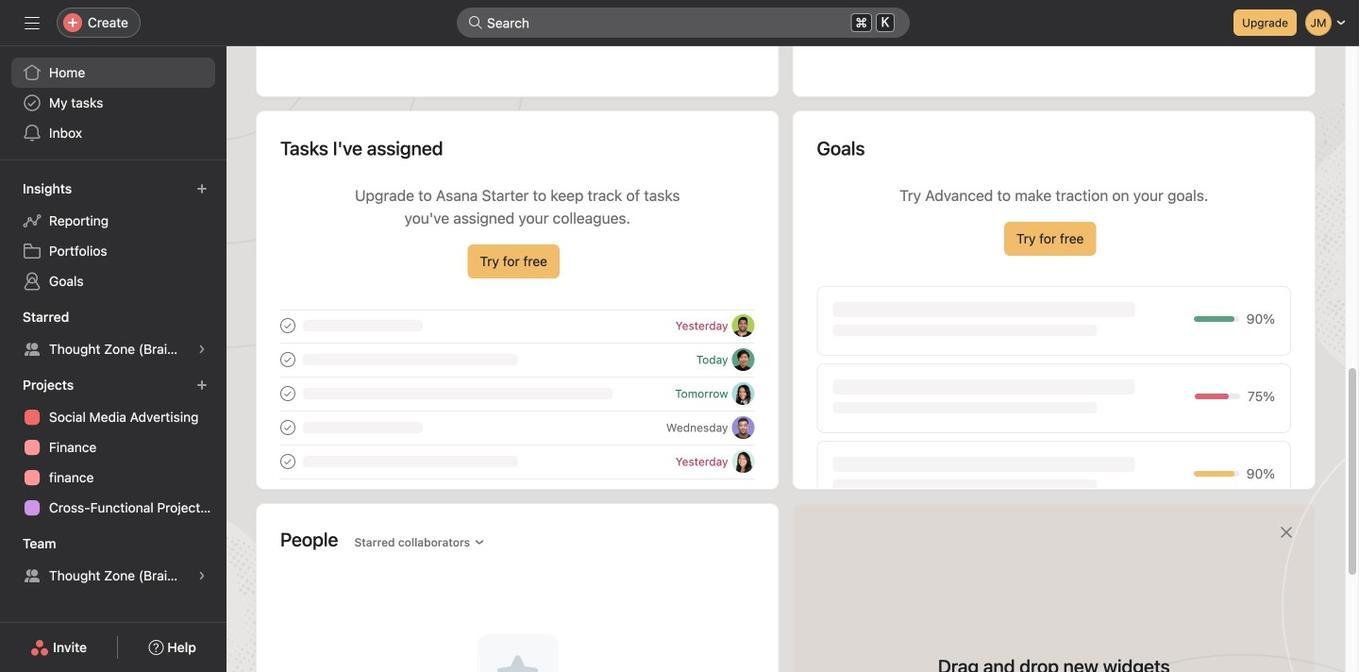 Task type: describe. For each thing, give the bounding box(es) containing it.
prominent image
[[468, 15, 483, 30]]

hide sidebar image
[[25, 15, 40, 30]]

see details, thought zone (brainstorm space) image for starred element
[[196, 344, 208, 355]]

see details, thought zone (brainstorm space) image for the teams element
[[196, 570, 208, 581]]

dismiss image
[[1279, 525, 1294, 540]]



Task type: locate. For each thing, give the bounding box(es) containing it.
see details, thought zone (brainstorm space) image
[[196, 344, 208, 355], [196, 570, 208, 581]]

see details, thought zone (brainstorm space) image inside the teams element
[[196, 570, 208, 581]]

starred element
[[0, 300, 227, 368]]

new insights image
[[196, 183, 208, 194]]

1 see details, thought zone (brainstorm space) image from the top
[[196, 344, 208, 355]]

0 vertical spatial see details, thought zone (brainstorm space) image
[[196, 344, 208, 355]]

None field
[[457, 8, 910, 38]]

1 vertical spatial see details, thought zone (brainstorm space) image
[[196, 570, 208, 581]]

global element
[[0, 46, 227, 160]]

2 see details, thought zone (brainstorm space) image from the top
[[196, 570, 208, 581]]

see details, thought zone (brainstorm space) image inside starred element
[[196, 344, 208, 355]]

projects element
[[0, 368, 227, 527]]

teams element
[[0, 527, 227, 595]]

insights element
[[0, 172, 227, 300]]

new project or portfolio image
[[196, 379, 208, 391]]

Search tasks, projects, and more text field
[[457, 8, 910, 38]]



Task type: vqa. For each thing, say whether or not it's contained in the screenshot.
Insights element
yes



